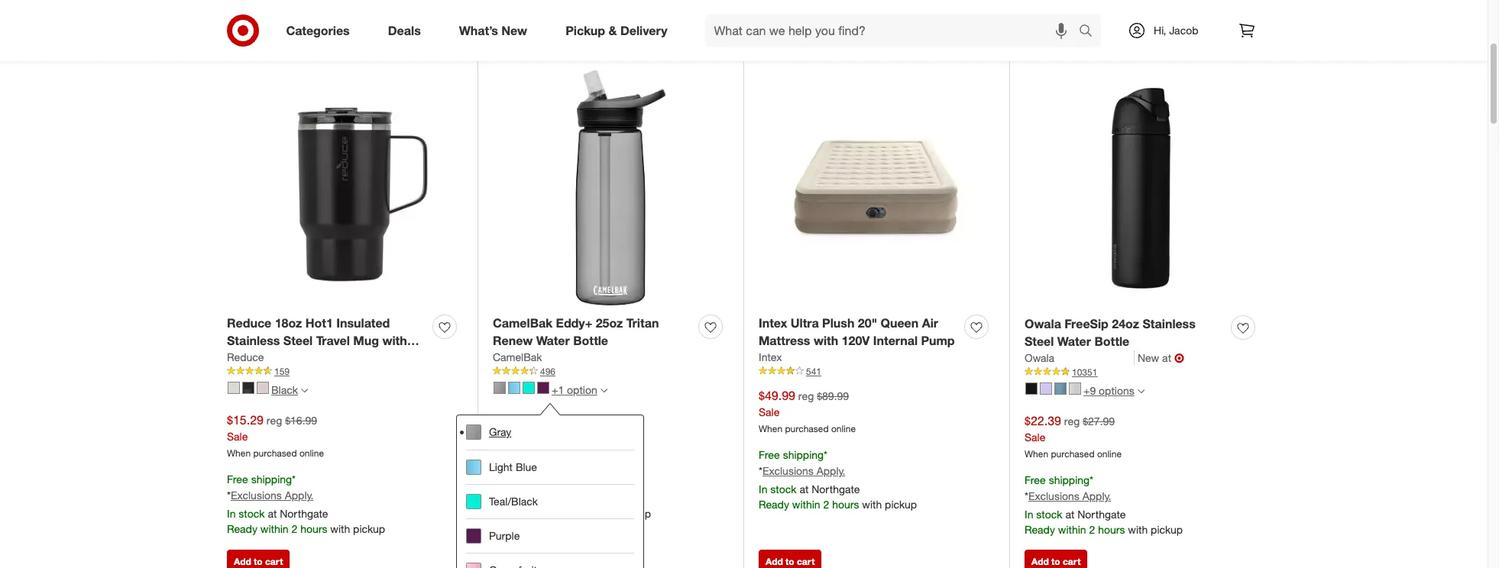 Task type: locate. For each thing, give the bounding box(es) containing it.
exclusions down "blue"
[[497, 474, 548, 487]]

exclusions apply. link
[[763, 465, 846, 478], [497, 474, 580, 487], [231, 489, 314, 502], [1029, 490, 1112, 503]]

$16.99
[[285, 414, 317, 427]]

reg inside $49.99 reg $89.99 sale when purchased online
[[799, 390, 814, 403]]

1 add from the left
[[234, 556, 251, 568]]

all colors - black selected image
[[301, 388, 308, 394]]

camelbak for camelbak eddy+ 25oz tritan renew water bottle
[[493, 316, 553, 331]]

online inside the $15.99 when purchased online
[[566, 433, 590, 445]]

free inside free shipping * exclusions apply. in stock at  northgate ready within 2 hours with pickup
[[493, 458, 514, 471]]

4 to from the left
[[1052, 556, 1061, 568]]

2
[[824, 499, 830, 512], [558, 508, 564, 521], [292, 523, 298, 536], [1090, 524, 1096, 537]]

exclusions
[[763, 465, 814, 478], [497, 474, 548, 487], [231, 489, 282, 502], [1029, 490, 1080, 503]]

add for reduce 18oz hot1 insulated stainless steel travel mug with steam release lid
[[234, 556, 251, 568]]

purchased inside the $15.99 when purchased online
[[519, 433, 563, 445]]

pickup
[[885, 499, 917, 512], [619, 508, 651, 521], [353, 523, 385, 536], [1151, 524, 1183, 537]]

option
[[567, 383, 598, 396]]

1 horizontal spatial stainless
[[1143, 316, 1196, 332]]

$89.99
[[817, 390, 849, 403]]

1 horizontal spatial black image
[[1026, 383, 1038, 395]]

free shipping * * exclusions apply. in stock at  northgate ready within 2 hours with pickup
[[759, 449, 917, 512], [227, 473, 385, 536], [1025, 474, 1183, 537]]

free shipping * * exclusions apply. in stock at  northgate ready within 2 hours with pickup down $22.39 reg $27.99 sale when purchased online
[[1025, 474, 1183, 537]]

2 add from the left
[[500, 556, 517, 568]]

reg for $22.39
[[1065, 415, 1080, 428]]

sale down $22.39
[[1025, 431, 1046, 444]]

online down the $27.99
[[1098, 449, 1122, 461]]

delivery right day on the right top of the page
[[1120, 13, 1164, 28]]

ultra
[[791, 316, 819, 331]]

black image right linen icon
[[242, 382, 255, 395]]

reg down 541
[[799, 390, 814, 403]]

purchased inside $49.99 reg $89.99 sale when purchased online
[[785, 424, 829, 435]]

reduce up linen icon
[[227, 351, 264, 364]]

add for intex ultra plush 20" queen air mattress with 120v internal pump
[[766, 556, 783, 568]]

free shipping * exclusions apply. in stock at  northgate ready within 2 hours with pickup
[[493, 458, 651, 521]]

add to cart for $22.39
[[1032, 556, 1081, 568]]

steel up owala link
[[1025, 334, 1054, 349]]

shipping inside free shipping * exclusions apply. in stock at  northgate ready within 2 hours with pickup
[[517, 458, 558, 471]]

free left "blue"
[[493, 458, 514, 471]]

1 horizontal spatial water
[[1058, 334, 1092, 349]]

owala inside "owala freesip 24oz stainless steel water bottle"
[[1025, 316, 1062, 332]]

lilac purple image
[[1040, 383, 1053, 395]]

owala freesip 24oz stainless steel water bottle
[[1025, 316, 1196, 349]]

exclusions down $15.29 reg $16.99 sale when purchased online
[[231, 489, 282, 502]]

free shipping * * exclusions apply. in stock at  northgate ready within 2 hours with pickup down $49.99 reg $89.99 sale when purchased online
[[759, 449, 917, 512]]

same
[[1061, 13, 1092, 28]]

1 horizontal spatial delivery
[[1120, 13, 1164, 28]]

free
[[759, 449, 780, 462], [493, 458, 514, 471], [227, 473, 248, 486], [1025, 474, 1046, 487]]

camelbak down renew on the bottom
[[493, 351, 542, 364]]

owala left freesip
[[1025, 316, 1062, 332]]

0 horizontal spatial water
[[536, 333, 570, 348]]

all colors + 9 more colors element
[[1138, 387, 1145, 396]]

steel up release
[[283, 333, 313, 348]]

exclusions apply. link down "blue"
[[497, 474, 580, 487]]

sale for $49.99
[[759, 406, 780, 419]]

1 to from the left
[[254, 556, 263, 568]]

online inside $15.29 reg $16.99 sale when purchased online
[[300, 448, 324, 460]]

camelbak for camelbak
[[493, 351, 542, 364]]

$49.99
[[759, 388, 796, 403]]

3 to from the left
[[786, 556, 795, 568]]

sale
[[759, 406, 780, 419], [227, 430, 248, 443], [1025, 431, 1046, 444]]

0 vertical spatial intex
[[759, 316, 788, 331]]

159 link
[[227, 365, 462, 378]]

ready
[[759, 499, 790, 512], [493, 508, 524, 521], [227, 523, 258, 536], [1025, 524, 1056, 537]]

541
[[806, 366, 822, 377]]

2 add to cart button from the left
[[493, 550, 556, 569]]

in
[[759, 483, 768, 496], [493, 492, 502, 505], [227, 508, 236, 521], [1025, 508, 1034, 521]]

deals
[[388, 23, 421, 38]]

light blue image
[[508, 382, 521, 395]]

insulated
[[337, 316, 390, 331]]

when for intex ultra plush 20" queen air mattress with 120v internal pump
[[759, 424, 783, 435]]

1 owala from the top
[[1025, 316, 1062, 332]]

when down $49.99
[[759, 424, 783, 435]]

intex
[[759, 316, 788, 331], [759, 351, 782, 364]]

water for eddy+
[[536, 333, 570, 348]]

shipping
[[1209, 13, 1257, 28]]

1 vertical spatial camelbak
[[493, 351, 542, 364]]

2 horizontal spatial free shipping * * exclusions apply. in stock at  northgate ready within 2 hours with pickup
[[1025, 474, 1183, 537]]

stainless inside "owala freesip 24oz stainless steel water bottle"
[[1143, 316, 1196, 332]]

purchased inside $22.39 reg $27.99 sale when purchased online
[[1051, 449, 1095, 461]]

to for $15.29
[[254, 556, 263, 568]]

purchased down $16.99
[[253, 448, 297, 460]]

159
[[274, 366, 290, 377]]

cart for $49.99
[[797, 556, 815, 568]]

3 cart from the left
[[797, 556, 815, 568]]

shipping down $49.99 reg $89.99 sale when purchased online
[[783, 449, 824, 462]]

0 horizontal spatial reg
[[267, 414, 282, 427]]

same day delivery
[[1061, 13, 1164, 28]]

pickup for exclusions apply. link underneath $15.29 reg $16.99 sale when purchased online
[[353, 523, 385, 536]]

stainless up reduce link
[[227, 333, 280, 348]]

at inside free shipping * exclusions apply. in stock at  northgate ready within 2 hours with pickup
[[534, 492, 543, 505]]

water inside camelbak eddy+ 25oz tritan renew water bottle
[[536, 333, 570, 348]]

cart
[[265, 556, 283, 568], [531, 556, 549, 568], [797, 556, 815, 568], [1063, 556, 1081, 568]]

1 horizontal spatial sale
[[759, 406, 780, 419]]

when inside $15.29 reg $16.99 sale when purchased online
[[227, 448, 251, 460]]

pickup & delivery link
[[553, 14, 687, 47]]

cart for $22.39
[[1063, 556, 1081, 568]]

with inside 'intex ultra plush 20" queen air mattress with 120v internal pump'
[[814, 333, 839, 348]]

when down $15.99 at the bottom of page
[[493, 433, 517, 445]]

water down the eddy+
[[536, 333, 570, 348]]

eddy+
[[556, 316, 593, 331]]

1 horizontal spatial pickup
[[862, 13, 899, 28]]

3 add from the left
[[766, 556, 783, 568]]

purple link
[[467, 519, 635, 553]]

add for owala freesip 24oz stainless steel water bottle
[[1032, 556, 1049, 568]]

online down $16.99
[[300, 448, 324, 460]]

shipping for camelbak eddy+ 25oz tritan renew water bottle
[[517, 458, 558, 471]]

when down $15.29 at the bottom left
[[227, 448, 251, 460]]

travel
[[316, 333, 350, 348]]

free shipping * * exclusions apply. in stock at  northgate ready within 2 hours with pickup down $15.29 reg $16.99 sale when purchased online
[[227, 473, 385, 536]]

teal/black
[[490, 495, 539, 508]]

linen image
[[228, 382, 240, 395]]

1 add to cart from the left
[[234, 556, 283, 568]]

1 reduce from the top
[[227, 316, 272, 331]]

1 vertical spatial intex
[[759, 351, 782, 364]]

ready inside free shipping * exclusions apply. in stock at  northgate ready within 2 hours with pickup
[[493, 508, 524, 521]]

stainless up new at ¬
[[1143, 316, 1196, 332]]

496 link
[[493, 365, 729, 378]]

0 horizontal spatial pickup
[[566, 23, 605, 38]]

pickup inside pickup button
[[862, 13, 899, 28]]

reduce
[[227, 316, 272, 331], [227, 351, 264, 364]]

new up the '10351' link
[[1138, 351, 1160, 364]]

search button
[[1073, 14, 1109, 50]]

sale inside $15.29 reg $16.99 sale when purchased online
[[227, 430, 248, 443]]

black image left lilac purple image
[[1026, 383, 1038, 395]]

496
[[540, 366, 556, 377]]

reg left $16.99
[[267, 414, 282, 427]]

shop in store button
[[915, 4, 1026, 37]]

online inside $49.99 reg $89.99 sale when purchased online
[[832, 424, 856, 435]]

intex for intex ultra plush 20" queen air mattress with 120v internal pump
[[759, 316, 788, 331]]

1 intex from the top
[[759, 316, 788, 331]]

1 camelbak from the top
[[493, 316, 553, 331]]

when inside the $15.99 when purchased online
[[493, 433, 517, 445]]

purchased up light blue link
[[519, 433, 563, 445]]

1 horizontal spatial new
[[1138, 351, 1160, 364]]

camelbak eddy+ 25oz tritan renew water bottle image
[[493, 71, 729, 306], [493, 71, 729, 306]]

0 horizontal spatial delivery
[[621, 23, 668, 38]]

purchased inside $15.29 reg $16.99 sale when purchased online
[[253, 448, 297, 460]]

black button
[[221, 378, 315, 403]]

3 add to cart from the left
[[766, 556, 815, 568]]

lid
[[318, 351, 335, 366]]

4 add from the left
[[1032, 556, 1049, 568]]

add to cart button
[[227, 550, 290, 569], [493, 550, 556, 569], [759, 550, 822, 569], [1025, 550, 1088, 569]]

pickup inside free shipping * exclusions apply. in stock at  northgate ready within 2 hours with pickup
[[619, 508, 651, 521]]

pickup inside pickup & delivery link
[[566, 23, 605, 38]]

pickup for exclusions apply. link related to intex ultra plush 20" queen air mattress with 120v internal pump
[[885, 499, 917, 512]]

renew
[[493, 333, 533, 348]]

reg for $49.99
[[799, 390, 814, 403]]

sale down $49.99
[[759, 406, 780, 419]]

apply. down $22.39 reg $27.99 sale when purchased online
[[1083, 490, 1112, 503]]

purchased down the $27.99
[[1051, 449, 1095, 461]]

water
[[536, 333, 570, 348], [1058, 334, 1092, 349]]

online for intex ultra plush 20" queen air mattress with 120v internal pump
[[832, 424, 856, 435]]

free shipping * * exclusions apply. in stock at  northgate ready within 2 hours with pickup for $49.99
[[759, 449, 917, 512]]

exclusions apply. link down $22.39 reg $27.99 sale when purchased online
[[1029, 490, 1112, 503]]

reg left the $27.99
[[1065, 415, 1080, 428]]

all colors + 1 more colors element
[[601, 386, 608, 395]]

reg inside $15.29 reg $16.99 sale when purchased online
[[267, 414, 282, 427]]

categories
[[286, 23, 350, 38]]

at
[[1163, 351, 1172, 364], [800, 483, 809, 496], [534, 492, 543, 505], [268, 508, 277, 521], [1066, 508, 1075, 521]]

online for owala freesip 24oz stainless steel water bottle
[[1098, 449, 1122, 461]]

reg for $15.29
[[267, 414, 282, 427]]

sleek image
[[1069, 383, 1082, 395]]

2 intex from the top
[[759, 351, 782, 364]]

shipping down gray link
[[517, 458, 558, 471]]

new inside new at ¬
[[1138, 351, 1160, 364]]

new right what's
[[502, 23, 528, 38]]

teal/black image
[[523, 382, 535, 395]]

exclusions down $22.39 reg $27.99 sale when purchased online
[[1029, 490, 1080, 503]]

within inside free shipping * exclusions apply. in stock at  northgate ready within 2 hours with pickup
[[527, 508, 555, 521]]

shop in store
[[944, 13, 1016, 28]]

*
[[824, 449, 828, 462], [759, 465, 763, 478], [292, 473, 296, 486], [493, 474, 497, 487], [1090, 474, 1094, 487], [227, 489, 231, 502], [1025, 490, 1029, 503]]

stock
[[771, 483, 797, 496], [505, 492, 531, 505], [239, 508, 265, 521], [1037, 508, 1063, 521]]

1 vertical spatial new
[[1138, 351, 1160, 364]]

4 add to cart from the left
[[1032, 556, 1081, 568]]

owala freesip 24oz stainless steel water bottle link
[[1025, 316, 1225, 351]]

2 owala from the top
[[1025, 351, 1055, 364]]

bottle inside "owala freesip 24oz stainless steel water bottle"
[[1095, 334, 1130, 349]]

0 horizontal spatial bottle
[[573, 333, 609, 348]]

camelbak up renew on the bottom
[[493, 316, 553, 331]]

online inside $22.39 reg $27.99 sale when purchased online
[[1098, 449, 1122, 461]]

reduce inside reduce 18oz hot1 insulated stainless steel travel mug with steam release lid
[[227, 316, 272, 331]]

to
[[254, 556, 263, 568], [520, 556, 529, 568], [786, 556, 795, 568], [1052, 556, 1061, 568]]

mattress
[[759, 333, 811, 348]]

light
[[490, 461, 513, 474]]

steel
[[283, 333, 313, 348], [1025, 334, 1054, 349]]

1 horizontal spatial steel
[[1025, 334, 1054, 349]]

1 vertical spatial reduce
[[227, 351, 264, 364]]

new
[[502, 23, 528, 38], [1138, 351, 1160, 364]]

purchased
[[785, 424, 829, 435], [519, 433, 563, 445], [253, 448, 297, 460], [1051, 449, 1095, 461]]

shipping
[[783, 449, 824, 462], [517, 458, 558, 471], [251, 473, 292, 486], [1049, 474, 1090, 487]]

3 add to cart button from the left
[[759, 550, 822, 569]]

0 horizontal spatial sale
[[227, 430, 248, 443]]

sale inside $49.99 reg $89.99 sale when purchased online
[[759, 406, 780, 419]]

reg inside $22.39 reg $27.99 sale when purchased online
[[1065, 415, 1080, 428]]

owala for owala
[[1025, 351, 1055, 364]]

$49.99 reg $89.99 sale when purchased online
[[759, 388, 856, 435]]

0 horizontal spatial stainless
[[227, 333, 280, 348]]

0 vertical spatial owala
[[1025, 316, 1062, 332]]

camelbak inside camelbak eddy+ 25oz tritan renew water bottle
[[493, 316, 553, 331]]

cart for $15.29
[[265, 556, 283, 568]]

water inside "owala freesip 24oz stainless steel water bottle"
[[1058, 334, 1092, 349]]

when for owala freesip 24oz stainless steel water bottle
[[1025, 449, 1049, 461]]

sale down $15.29 at the bottom left
[[227, 430, 248, 443]]

owala up lilac purple image
[[1025, 351, 1055, 364]]

purchased for intex ultra plush 20" queen air mattress with 120v internal pump
[[785, 424, 829, 435]]

exclusions apply. link down $49.99 reg $89.99 sale when purchased online
[[763, 465, 846, 478]]

+9 options button
[[1019, 379, 1152, 403]]

water up owala link
[[1058, 334, 1092, 349]]

2 add to cart from the left
[[500, 556, 549, 568]]

all colors - black selected element
[[301, 386, 308, 395]]

delivery inside button
[[1120, 13, 1164, 28]]

bottle for freesip
[[1095, 334, 1130, 349]]

2 horizontal spatial sale
[[1025, 431, 1046, 444]]

steel inside "owala freesip 24oz stainless steel water bottle"
[[1025, 334, 1054, 349]]

0 horizontal spatial steel
[[283, 333, 313, 348]]

free down $49.99 reg $89.99 sale when purchased online
[[759, 449, 780, 462]]

with inside reduce 18oz hot1 insulated stainless steel travel mug with steam release lid
[[383, 333, 407, 348]]

1 vertical spatial stainless
[[227, 333, 280, 348]]

0 vertical spatial reduce
[[227, 316, 272, 331]]

2 for exclusions apply. link related to owala freesip 24oz stainless steel water bottle
[[1090, 524, 1096, 537]]

online down $89.99
[[832, 424, 856, 435]]

1 cart from the left
[[265, 556, 283, 568]]

+9 options
[[1084, 384, 1135, 397]]

120v
[[842, 333, 870, 348]]

add
[[234, 556, 251, 568], [500, 556, 517, 568], [766, 556, 783, 568], [1032, 556, 1049, 568]]

add to cart for $15.29
[[234, 556, 283, 568]]

when down $22.39
[[1025, 449, 1049, 461]]

pickup & delivery
[[566, 23, 668, 38]]

when inside $22.39 reg $27.99 sale when purchased online
[[1025, 449, 1049, 461]]

reduce 18oz hot1 insulated stainless steel travel mug with steam release lid link
[[227, 315, 427, 366]]

purchased down $89.99
[[785, 424, 829, 435]]

delivery right "&"
[[621, 23, 668, 38]]

intex ultra plush 20" queen air mattress with 120v internal pump image
[[759, 71, 995, 306], [759, 71, 995, 306]]

1 add to cart button from the left
[[227, 550, 290, 569]]

pickup
[[862, 13, 899, 28], [566, 23, 605, 38]]

online up light blue link
[[566, 433, 590, 445]]

hours
[[833, 499, 860, 512], [567, 508, 594, 521], [301, 523, 328, 536], [1099, 524, 1126, 537]]

shipping down $22.39 reg $27.99 sale when purchased online
[[1049, 474, 1090, 487]]

1 horizontal spatial free shipping * * exclusions apply. in stock at  northgate ready within 2 hours with pickup
[[759, 449, 917, 512]]

water for freesip
[[1058, 334, 1092, 349]]

exclusions apply. link for owala freesip 24oz stainless steel water bottle
[[1029, 490, 1112, 503]]

reduce 18oz hot1 insulated stainless steel travel mug with steam release lid image
[[227, 71, 462, 306], [227, 71, 462, 306]]

intex inside 'intex ultra plush 20" queen air mattress with 120v internal pump'
[[759, 316, 788, 331]]

gray
[[490, 426, 512, 439]]

reduce for reduce
[[227, 351, 264, 364]]

2 reduce from the top
[[227, 351, 264, 364]]

reduce up reduce link
[[227, 316, 272, 331]]

in
[[976, 13, 985, 28]]

2 to from the left
[[520, 556, 529, 568]]

owala
[[1025, 316, 1062, 332], [1025, 351, 1055, 364]]

2 camelbak from the top
[[493, 351, 542, 364]]

4 add to cart button from the left
[[1025, 550, 1088, 569]]

pickup button
[[834, 4, 909, 37]]

sale for $22.39
[[1025, 431, 1046, 444]]

exclusions apply. link down $15.29 reg $16.99 sale when purchased online
[[231, 489, 314, 502]]

1 horizontal spatial bottle
[[1095, 334, 1130, 349]]

intex down mattress
[[759, 351, 782, 364]]

black image inside +9 options dropdown button
[[1026, 383, 1038, 395]]

0 vertical spatial new
[[502, 23, 528, 38]]

sale inside $22.39 reg $27.99 sale when purchased online
[[1025, 431, 1046, 444]]

1 vertical spatial owala
[[1025, 351, 1055, 364]]

all colors + 1 more colors image
[[601, 388, 608, 394]]

what's
[[459, 23, 498, 38]]

+1 option
[[552, 383, 598, 396]]

free down $22.39 reg $27.99 sale when purchased online
[[1025, 474, 1046, 487]]

bottle inside camelbak eddy+ 25oz tritan renew water bottle
[[573, 333, 609, 348]]

add to cart button for $49.99
[[759, 550, 822, 569]]

when inside $49.99 reg $89.99 sale when purchased online
[[759, 424, 783, 435]]

1 horizontal spatial reg
[[799, 390, 814, 403]]

0 vertical spatial camelbak
[[493, 316, 553, 331]]

4 cart from the left
[[1063, 556, 1081, 568]]

northgate inside free shipping * exclusions apply. in stock at  northgate ready within 2 hours with pickup
[[546, 492, 594, 505]]

bottle down the 24oz
[[1095, 334, 1130, 349]]

bottle down the eddy+
[[573, 333, 609, 348]]

apply. down gray link
[[551, 474, 580, 487]]

intex up mattress
[[759, 316, 788, 331]]

2 horizontal spatial reg
[[1065, 415, 1080, 428]]

black image
[[242, 382, 255, 395], [1026, 383, 1038, 395]]

owala freesip 24oz stainless steel water bottle image
[[1025, 71, 1261, 307], [1025, 71, 1261, 307]]

shark/blue image
[[1055, 383, 1067, 395]]

free down $15.29 reg $16.99 sale when purchased online
[[227, 473, 248, 486]]

delivery
[[1120, 13, 1164, 28], [621, 23, 668, 38]]

0 vertical spatial stainless
[[1143, 316, 1196, 332]]



Task type: vqa. For each thing, say whether or not it's contained in the screenshot.
original
no



Task type: describe. For each thing, give the bounding box(es) containing it.
free for intex ultra plush 20" queen air mattress with 120v internal pump
[[759, 449, 780, 462]]

add to cart button for $22.39
[[1025, 550, 1088, 569]]

purchased for owala freesip 24oz stainless steel water bottle
[[1051, 449, 1095, 461]]

* inside free shipping * exclusions apply. in stock at  northgate ready within 2 hours with pickup
[[493, 474, 497, 487]]

online for reduce 18oz hot1 insulated stainless steel travel mug with steam release lid
[[300, 448, 324, 460]]

options
[[1099, 384, 1135, 397]]

pickup for pickup & delivery
[[566, 23, 605, 38]]

0 horizontal spatial new
[[502, 23, 528, 38]]

pickup for exclusions apply. link related to owala freesip 24oz stainless steel water bottle
[[1151, 524, 1183, 537]]

gray image
[[494, 382, 506, 395]]

light blue link
[[467, 450, 635, 484]]

results
[[270, 8, 327, 29]]

queen
[[881, 316, 919, 331]]

hi,
[[1154, 24, 1167, 37]]

what's new
[[459, 23, 528, 38]]

10351
[[1073, 367, 1098, 378]]

steel inside reduce 18oz hot1 insulated stainless steel travel mug with steam release lid
[[283, 333, 313, 348]]

bottle for eddy+
[[573, 333, 609, 348]]

+1 option button
[[487, 378, 614, 403]]

purple
[[490, 530, 520, 542]]

2 for exclusions apply. link related to intex ultra plush 20" queen air mattress with 120v internal pump
[[824, 499, 830, 512]]

day
[[1096, 13, 1117, 28]]

10351 link
[[1025, 366, 1261, 379]]

$27.99
[[1083, 415, 1115, 428]]

search
[[1073, 24, 1109, 39]]

exclusions apply. link for intex ultra plush 20" queen air mattress with 120v internal pump
[[763, 465, 846, 478]]

$15.29
[[227, 413, 264, 428]]

¬
[[1175, 351, 1185, 366]]

reduce for reduce 18oz hot1 insulated stainless steel travel mug with steam release lid
[[227, 316, 272, 331]]

free for owala freesip 24oz stainless steel water bottle
[[1025, 474, 1046, 487]]

stock inside free shipping * exclusions apply. in stock at  northgate ready within 2 hours with pickup
[[505, 492, 531, 505]]

tritan
[[627, 316, 659, 331]]

hot1
[[306, 316, 333, 331]]

deals link
[[375, 14, 440, 47]]

free shipping * * exclusions apply. in stock at  northgate ready within 2 hours with pickup for $22.39
[[1025, 474, 1183, 537]]

steam
[[227, 351, 264, 366]]

2,728
[[221, 8, 265, 29]]

0 horizontal spatial free shipping * * exclusions apply. in stock at  northgate ready within 2 hours with pickup
[[227, 473, 385, 536]]

what's new link
[[446, 14, 547, 47]]

camelbak eddy+ 25oz tritan renew water bottle link
[[493, 315, 693, 350]]

exclusions inside free shipping * exclusions apply. in stock at  northgate ready within 2 hours with pickup
[[497, 474, 548, 487]]

all colors + 9 more colors image
[[1138, 388, 1145, 395]]

at inside new at ¬
[[1163, 351, 1172, 364]]

+1
[[552, 383, 564, 396]]

shipping button
[[1180, 4, 1267, 37]]

release
[[268, 351, 314, 366]]

to for $49.99
[[786, 556, 795, 568]]

2,728 results
[[221, 8, 327, 29]]

shipping down $15.29 reg $16.99 sale when purchased online
[[251, 473, 292, 486]]

to for $22.39
[[1052, 556, 1061, 568]]

freesip
[[1065, 316, 1109, 332]]

exclusions apply. link for camelbak eddy+ 25oz tritan renew water bottle
[[497, 474, 580, 487]]

blue
[[516, 461, 538, 474]]

sale for $15.29
[[227, 430, 248, 443]]

in inside free shipping * exclusions apply. in stock at  northgate ready within 2 hours with pickup
[[493, 492, 502, 505]]

camelbak eddy+ 25oz tritan renew water bottle
[[493, 316, 659, 348]]

store
[[989, 13, 1016, 28]]

owala for owala freesip 24oz stainless steel water bottle
[[1025, 316, 1062, 332]]

delivery for pickup & delivery
[[621, 23, 668, 38]]

apply. inside free shipping * exclusions apply. in stock at  northgate ready within 2 hours with pickup
[[551, 474, 580, 487]]

air
[[922, 316, 939, 331]]

intex for intex
[[759, 351, 782, 364]]

541 link
[[759, 365, 995, 378]]

$22.39
[[1025, 413, 1062, 429]]

internal
[[874, 333, 918, 348]]

with inside free shipping * exclusions apply. in stock at  northgate ready within 2 hours with pickup
[[597, 508, 616, 521]]

reduce 18oz hot1 insulated stainless steel travel mug with steam release lid
[[227, 316, 407, 366]]

light blue
[[490, 461, 538, 474]]

apply. down $15.29 reg $16.99 sale when purchased online
[[285, 489, 314, 502]]

apply. down $49.99 reg $89.99 sale when purchased online
[[817, 465, 846, 478]]

24oz
[[1113, 316, 1140, 332]]

$22.39 reg $27.99 sale when purchased online
[[1025, 413, 1122, 461]]

blush image
[[257, 382, 269, 395]]

teal/black link
[[467, 484, 635, 519]]

What can we help you find? suggestions appear below search field
[[705, 14, 1083, 47]]

gray link
[[467, 416, 635, 450]]

hi, jacob
[[1154, 24, 1199, 37]]

$15.99
[[493, 413, 530, 428]]

purchased for reduce 18oz hot1 insulated stainless steel travel mug with steam release lid
[[253, 448, 297, 460]]

&
[[609, 23, 617, 38]]

categories link
[[273, 14, 369, 47]]

purple image
[[537, 382, 550, 395]]

same day delivery button
[[1033, 4, 1174, 37]]

$15.99 when purchased online
[[493, 413, 590, 445]]

pump
[[922, 333, 955, 348]]

exclusions down $49.99 reg $89.99 sale when purchased online
[[763, 465, 814, 478]]

hours inside free shipping * exclusions apply. in stock at  northgate ready within 2 hours with pickup
[[567, 508, 594, 521]]

black
[[271, 383, 298, 396]]

when for reduce 18oz hot1 insulated stainless steel travel mug with steam release lid
[[227, 448, 251, 460]]

+9
[[1084, 384, 1096, 397]]

reduce link
[[227, 350, 264, 365]]

intex ultra plush 20" queen air mattress with 120v internal pump link
[[759, 315, 959, 350]]

stainless inside reduce 18oz hot1 insulated stainless steel travel mug with steam release lid
[[227, 333, 280, 348]]

0 horizontal spatial black image
[[242, 382, 255, 395]]

intex ultra plush 20" queen air mattress with 120v internal pump
[[759, 316, 955, 348]]

shipping for owala freesip 24oz stainless steel water bottle
[[1049, 474, 1090, 487]]

camelbak link
[[493, 350, 542, 365]]

$15.29 reg $16.99 sale when purchased online
[[227, 413, 324, 460]]

add to cart for $49.99
[[766, 556, 815, 568]]

free for camelbak eddy+ 25oz tritan renew water bottle
[[493, 458, 514, 471]]

2 inside free shipping * exclusions apply. in stock at  northgate ready within 2 hours with pickup
[[558, 508, 564, 521]]

mug
[[353, 333, 379, 348]]

2 cart from the left
[[531, 556, 549, 568]]

new at ¬
[[1138, 351, 1185, 366]]

pickup for pickup
[[862, 13, 899, 28]]

add for camelbak eddy+ 25oz tritan renew water bottle
[[500, 556, 517, 568]]

add to cart button for $15.29
[[227, 550, 290, 569]]

shop
[[944, 13, 973, 28]]

intex link
[[759, 350, 782, 365]]

18oz
[[275, 316, 302, 331]]

25oz
[[596, 316, 623, 331]]

2 for exclusions apply. link underneath $15.29 reg $16.99 sale when purchased online
[[292, 523, 298, 536]]

delivery for same day delivery
[[1120, 13, 1164, 28]]

shipping for intex ultra plush 20" queen air mattress with 120v internal pump
[[783, 449, 824, 462]]

plush 20"
[[823, 316, 878, 331]]



